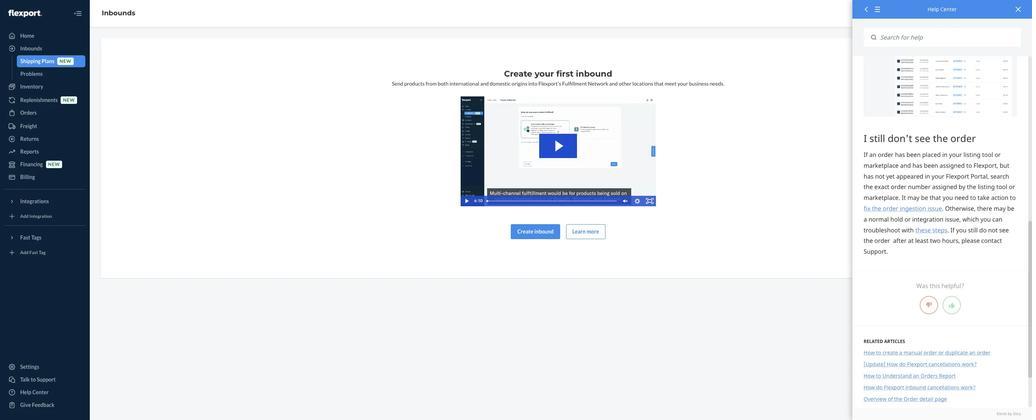 Task type: locate. For each thing, give the bounding box(es) containing it.
0 horizontal spatial inbounds
[[20, 45, 42, 52]]

order right the
[[904, 396, 919, 403]]

cancellations
[[929, 361, 961, 368], [928, 385, 960, 392]]

cancellations for inbound
[[928, 385, 960, 392]]

or
[[939, 350, 944, 357]]

1 vertical spatial your
[[678, 80, 688, 87]]

0 vertical spatial order
[[904, 396, 919, 403]]

duplicate
[[946, 350, 968, 357]]

Search search field
[[877, 28, 1021, 47]]

1 vertical spatial do
[[877, 385, 883, 392]]

1 and from the left
[[481, 80, 489, 87]]

1 horizontal spatial and
[[610, 80, 618, 87]]

create for inbound
[[518, 229, 534, 235]]

1 horizontal spatial help
[[928, 6, 940, 13]]

0 vertical spatial work?
[[962, 361, 977, 368]]

help
[[928, 6, 940, 13], [20, 390, 31, 396]]

1 horizontal spatial your
[[678, 80, 688, 87]]

0 vertical spatial your
[[535, 69, 554, 79]]

how for create
[[864, 350, 875, 357]]

0 horizontal spatial center
[[32, 390, 49, 396]]

talk to support
[[20, 377, 56, 383]]

new for replenishments
[[63, 98, 75, 103]]

0 vertical spatial create
[[504, 69, 533, 79]]

help up search search field
[[928, 6, 940, 13]]

inbound inside button
[[535, 229, 554, 235]]

new
[[60, 59, 71, 64], [63, 98, 75, 103], [48, 162, 60, 168]]

orders up freight
[[20, 110, 37, 116]]

order left or
[[924, 350, 938, 357]]

related
[[864, 339, 884, 345]]

and
[[481, 80, 489, 87], [610, 80, 618, 87]]

inbounds link
[[102, 9, 135, 17], [4, 43, 85, 55]]

order
[[904, 396, 919, 403], [864, 408, 879, 415]]

create inside create inbound button
[[518, 229, 534, 235]]

and left other
[[610, 80, 618, 87]]

learn more button
[[566, 225, 606, 239]]

help center up search search field
[[928, 6, 957, 13]]

1 horizontal spatial page
[[935, 396, 948, 403]]

new for shipping plans
[[60, 59, 71, 64]]

manual
[[904, 350, 923, 357]]

do up "overview"
[[877, 385, 883, 392]]

add inside "link"
[[20, 250, 29, 256]]

support
[[37, 377, 56, 383]]

overview of the order detail page
[[864, 396, 948, 403]]

to left create
[[877, 350, 882, 357]]

0 horizontal spatial page
[[890, 408, 902, 415]]

help up give
[[20, 390, 31, 396]]

1 vertical spatial new
[[63, 98, 75, 103]]

inbound up network
[[576, 69, 613, 79]]

1 vertical spatial center
[[32, 390, 49, 396]]

add
[[20, 214, 29, 220], [20, 250, 29, 256]]

an
[[970, 350, 976, 357], [914, 373, 920, 380]]

order down "overview"
[[864, 408, 879, 415]]

page right 'list'
[[890, 408, 902, 415]]

create
[[504, 69, 533, 79], [518, 229, 534, 235]]

0 horizontal spatial help center
[[20, 390, 49, 396]]

center
[[941, 6, 957, 13], [32, 390, 49, 396]]

help center up the 'give feedback' at bottom
[[20, 390, 49, 396]]

order list page optimizations
[[864, 408, 937, 415]]

your
[[535, 69, 554, 79], [678, 80, 688, 87]]

give feedback
[[20, 402, 54, 409]]

add integration
[[20, 214, 52, 220]]

0 vertical spatial center
[[941, 6, 957, 13]]

new right plans
[[60, 59, 71, 64]]

1 vertical spatial orders
[[921, 373, 938, 380]]

2 horizontal spatial inbound
[[906, 385, 927, 392]]

both
[[438, 80, 449, 87]]

how
[[864, 350, 875, 357], [887, 361, 898, 368], [864, 373, 875, 380], [864, 385, 875, 392]]

flexport's
[[539, 80, 561, 87]]

to right talk
[[31, 377, 36, 383]]

1 vertical spatial flexport
[[884, 385, 905, 392]]

0 horizontal spatial inbounds link
[[4, 43, 85, 55]]

0 vertical spatial inbound
[[576, 69, 613, 79]]

2 add from the top
[[20, 250, 29, 256]]

page right the detail in the right bottom of the page
[[935, 396, 948, 403]]

integration
[[29, 214, 52, 220]]

1 horizontal spatial order
[[977, 350, 991, 357]]

flexport down "manual"
[[908, 361, 928, 368]]

reports
[[20, 149, 39, 155]]

freight link
[[4, 121, 85, 133]]

create for your
[[504, 69, 533, 79]]

articles
[[885, 339, 906, 345]]

helpful?
[[942, 282, 965, 291]]

fast left 'tag'
[[29, 250, 38, 256]]

network
[[588, 80, 609, 87]]

flexport
[[908, 361, 928, 368], [884, 385, 905, 392]]

1 vertical spatial work?
[[961, 385, 976, 392]]

1 vertical spatial create
[[518, 229, 534, 235]]

inbounds
[[102, 9, 135, 17], [20, 45, 42, 52]]

list
[[880, 408, 889, 415]]

how down [update]
[[864, 373, 875, 380]]

fast left the tags
[[20, 235, 30, 241]]

1 add from the top
[[20, 214, 29, 220]]

center down talk to support
[[32, 390, 49, 396]]

to
[[877, 350, 882, 357], [877, 373, 882, 380], [31, 377, 36, 383]]

0 vertical spatial new
[[60, 59, 71, 64]]

2 vertical spatial inbound
[[906, 385, 927, 392]]

fast
[[20, 235, 30, 241], [29, 250, 38, 256]]

add for add integration
[[20, 214, 29, 220]]

1 horizontal spatial help center
[[928, 6, 957, 13]]

1 vertical spatial order
[[864, 408, 879, 415]]

orders down "[update] how do flexport cancellations work?"
[[921, 373, 938, 380]]

billing
[[20, 174, 35, 180]]

add fast tag
[[20, 250, 46, 256]]

understand
[[883, 373, 912, 380]]

your right meet
[[678, 80, 688, 87]]

0 horizontal spatial order
[[924, 350, 938, 357]]

inbound for create
[[576, 69, 613, 79]]

0 vertical spatial inbounds
[[102, 9, 135, 17]]

to for create
[[877, 350, 882, 357]]

0 vertical spatial an
[[970, 350, 976, 357]]

1 order from the left
[[924, 350, 938, 357]]

detail
[[920, 396, 934, 403]]

an right duplicate
[[970, 350, 976, 357]]

to for understand
[[877, 373, 882, 380]]

1 vertical spatial inbound
[[535, 229, 554, 235]]

center up search search field
[[941, 6, 957, 13]]

how up "overview"
[[864, 385, 875, 392]]

1 horizontal spatial flexport
[[908, 361, 928, 368]]

and left 'domestic'
[[481, 80, 489, 87]]

0 horizontal spatial inbound
[[535, 229, 554, 235]]

a
[[900, 350, 903, 357]]

1 vertical spatial add
[[20, 250, 29, 256]]

meet
[[665, 80, 677, 87]]

0 vertical spatial cancellations
[[929, 361, 961, 368]]

add down fast tags
[[20, 250, 29, 256]]

new down reports link
[[48, 162, 60, 168]]

1 vertical spatial inbounds link
[[4, 43, 85, 55]]

that
[[655, 80, 664, 87]]

create inbound
[[518, 229, 554, 235]]

billing link
[[4, 171, 85, 183]]

how down related
[[864, 350, 875, 357]]

1 vertical spatial cancellations
[[928, 385, 960, 392]]

work? for how do flexport inbound cancellations work?
[[961, 385, 976, 392]]

add left integration
[[20, 214, 29, 220]]

work?
[[962, 361, 977, 368], [961, 385, 976, 392]]

0 vertical spatial flexport
[[908, 361, 928, 368]]

to down [update]
[[877, 373, 882, 380]]

1 vertical spatial help
[[20, 390, 31, 396]]

how to create a manual order or duplicate an order
[[864, 350, 991, 357]]

video element
[[461, 97, 656, 207]]

help center
[[928, 6, 957, 13], [20, 390, 49, 396]]

help center link
[[4, 387, 85, 399]]

create inside the create your first inbound send products from both international and domestic origins into flexport's fulfillment network and other locations that meet your business needs.
[[504, 69, 533, 79]]

[update]
[[864, 361, 886, 368]]

cancellations down the "report"
[[928, 385, 960, 392]]

1 horizontal spatial inbound
[[576, 69, 613, 79]]

0 horizontal spatial an
[[914, 373, 920, 380]]

1 horizontal spatial center
[[941, 6, 957, 13]]

cancellations up the "report"
[[929, 361, 961, 368]]

problems
[[20, 71, 43, 77]]

your up flexport's
[[535, 69, 554, 79]]

inbound inside the create your first inbound send products from both international and domestic origins into flexport's fulfillment network and other locations that meet your business needs.
[[576, 69, 613, 79]]

inbound left learn
[[535, 229, 554, 235]]

business
[[689, 80, 709, 87]]

page
[[935, 396, 948, 403], [890, 408, 902, 415]]

0 vertical spatial fast
[[20, 235, 30, 241]]

add fast tag link
[[4, 247, 85, 259]]

settings link
[[4, 362, 85, 374]]

dixa
[[1014, 412, 1021, 417]]

1 horizontal spatial inbounds link
[[102, 9, 135, 17]]

1 vertical spatial page
[[890, 408, 902, 415]]

home link
[[4, 30, 85, 42]]

1 vertical spatial inbounds
[[20, 45, 42, 52]]

1 horizontal spatial do
[[900, 361, 906, 368]]

new up orders link
[[63, 98, 75, 103]]

orders
[[20, 110, 37, 116], [921, 373, 938, 380]]

0 horizontal spatial and
[[481, 80, 489, 87]]

to inside talk to support button
[[31, 377, 36, 383]]

order right duplicate
[[977, 350, 991, 357]]

financing
[[20, 161, 43, 168]]

0 vertical spatial add
[[20, 214, 29, 220]]

0 horizontal spatial orders
[[20, 110, 37, 116]]

elevio by dixa
[[997, 412, 1021, 417]]

inbound
[[576, 69, 613, 79], [535, 229, 554, 235], [906, 385, 927, 392]]

do down a
[[900, 361, 906, 368]]

2 vertical spatial new
[[48, 162, 60, 168]]

talk
[[20, 377, 30, 383]]

1 vertical spatial fast
[[29, 250, 38, 256]]

1 horizontal spatial inbounds
[[102, 9, 135, 17]]

returns link
[[4, 133, 85, 145]]

0 vertical spatial orders
[[20, 110, 37, 116]]

video thumbnail image
[[461, 97, 656, 207], [461, 97, 656, 207]]

flexport down understand
[[884, 385, 905, 392]]

0 vertical spatial help center
[[928, 6, 957, 13]]

add integration link
[[4, 211, 85, 223]]

how for understand
[[864, 373, 875, 380]]

do
[[900, 361, 906, 368], [877, 385, 883, 392]]

new for financing
[[48, 162, 60, 168]]

inbound down how to understand an orders report
[[906, 385, 927, 392]]

fast inside "link"
[[29, 250, 38, 256]]

an up how do flexport inbound cancellations work?
[[914, 373, 920, 380]]

0 vertical spatial do
[[900, 361, 906, 368]]



Task type: vqa. For each thing, say whether or not it's contained in the screenshot.
new corresponding to Replenishments
yes



Task type: describe. For each thing, give the bounding box(es) containing it.
0 horizontal spatial your
[[535, 69, 554, 79]]

how do flexport inbound cancellations work?
[[864, 385, 976, 392]]

fast tags button
[[4, 232, 85, 244]]

[update] how do flexport cancellations work?
[[864, 361, 977, 368]]

how for flexport
[[864, 385, 875, 392]]

2 order from the left
[[977, 350, 991, 357]]

into
[[529, 80, 538, 87]]

from
[[426, 80, 437, 87]]

was this helpful?
[[917, 282, 965, 291]]

send
[[392, 80, 403, 87]]

talk to support button
[[4, 374, 85, 386]]

to for support
[[31, 377, 36, 383]]

give
[[20, 402, 31, 409]]

report
[[940, 373, 956, 380]]

tag
[[39, 250, 46, 256]]

1 horizontal spatial orders
[[921, 373, 938, 380]]

0 horizontal spatial order
[[864, 408, 879, 415]]

learn more
[[573, 229, 599, 235]]

work? for [update] how do flexport cancellations work?
[[962, 361, 977, 368]]

related articles
[[864, 339, 906, 345]]

more
[[587, 229, 599, 235]]

fast tags
[[20, 235, 41, 241]]

overview
[[864, 396, 887, 403]]

freight
[[20, 123, 37, 130]]

0 vertical spatial page
[[935, 396, 948, 403]]

fast inside dropdown button
[[20, 235, 30, 241]]

of
[[888, 396, 893, 403]]

products
[[404, 80, 425, 87]]

create inbound button
[[511, 225, 560, 239]]

problems link
[[17, 68, 85, 80]]

learn
[[573, 229, 586, 235]]

was
[[917, 282, 929, 291]]

center inside help center link
[[32, 390, 49, 396]]

origins
[[512, 80, 528, 87]]

feedback
[[32, 402, 54, 409]]

1 horizontal spatial order
[[904, 396, 919, 403]]

settings
[[20, 364, 39, 371]]

flexport logo image
[[8, 10, 42, 17]]

0 vertical spatial inbounds link
[[102, 9, 135, 17]]

0 horizontal spatial do
[[877, 385, 883, 392]]

fulfillment
[[562, 80, 587, 87]]

other
[[619, 80, 632, 87]]

how down create
[[887, 361, 898, 368]]

1 horizontal spatial an
[[970, 350, 976, 357]]

domestic
[[490, 80, 511, 87]]

integrations
[[20, 198, 49, 205]]

this
[[930, 282, 941, 291]]

add for add fast tag
[[20, 250, 29, 256]]

inventory link
[[4, 81, 85, 93]]

give feedback button
[[4, 400, 85, 412]]

close navigation image
[[73, 9, 82, 18]]

elevio
[[997, 412, 1007, 417]]

shipping
[[20, 58, 41, 64]]

shipping plans
[[20, 58, 54, 64]]

optimizations
[[904, 408, 937, 415]]

home
[[20, 33, 34, 39]]

1 vertical spatial an
[[914, 373, 920, 380]]

create your first inbound send products from both international and domestic origins into flexport's fulfillment network and other locations that meet your business needs.
[[392, 69, 725, 87]]

plans
[[42, 58, 54, 64]]

tags
[[31, 235, 41, 241]]

1 vertical spatial help center
[[20, 390, 49, 396]]

by
[[1008, 412, 1013, 417]]

reports link
[[4, 146, 85, 158]]

inbound for how
[[906, 385, 927, 392]]

elevio by dixa link
[[864, 412, 1021, 417]]

2 and from the left
[[610, 80, 618, 87]]

cancellations for flexport
[[929, 361, 961, 368]]

0 horizontal spatial help
[[20, 390, 31, 396]]

orders link
[[4, 107, 85, 119]]

inventory
[[20, 83, 43, 90]]

needs.
[[710, 80, 725, 87]]

locations
[[633, 80, 654, 87]]

integrations button
[[4, 196, 85, 208]]

returns
[[20, 136, 39, 142]]

replenishments
[[20, 97, 58, 103]]

how to understand an orders report
[[864, 373, 956, 380]]

0 vertical spatial help
[[928, 6, 940, 13]]

the
[[895, 396, 903, 403]]

create
[[883, 350, 898, 357]]

0 horizontal spatial flexport
[[884, 385, 905, 392]]

international
[[450, 80, 480, 87]]

first
[[557, 69, 574, 79]]



